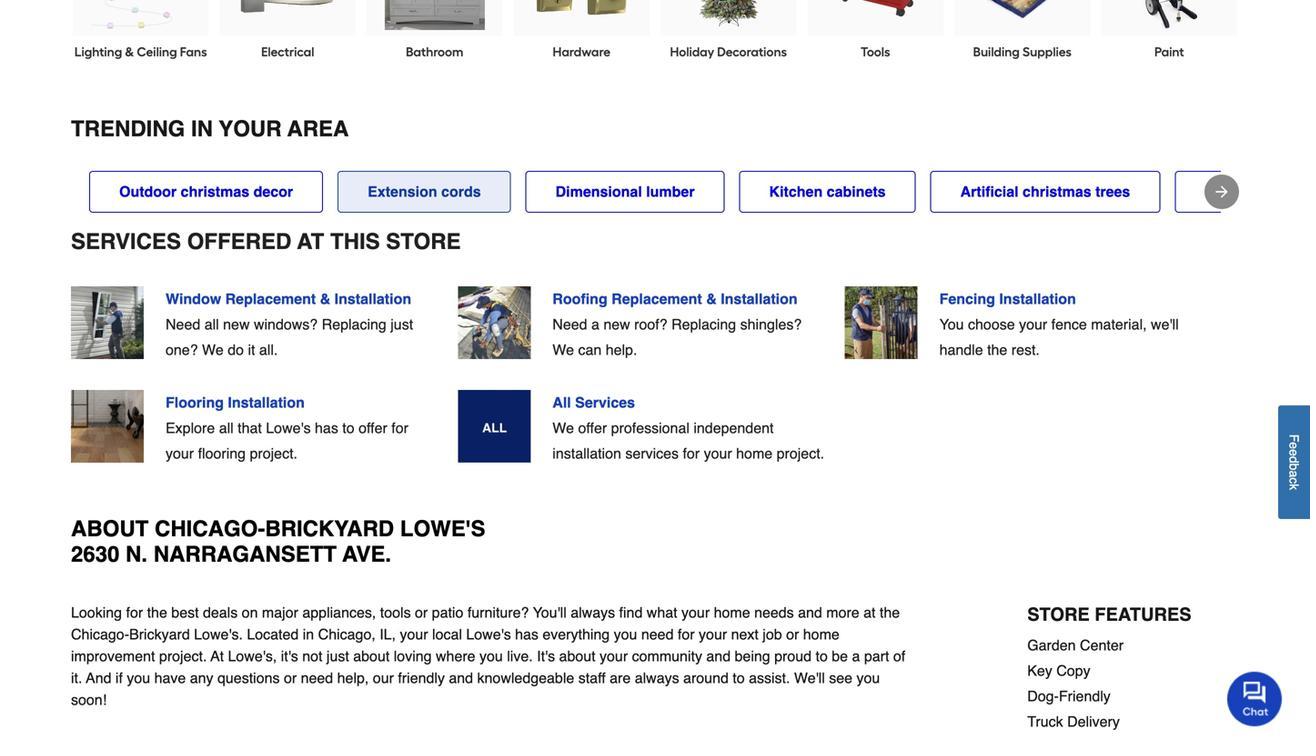 Task type: describe. For each thing, give the bounding box(es) containing it.
holiday decorations image
[[678, 0, 779, 30]]

ave.
[[342, 542, 391, 567]]

lighting & ceiling fans list item
[[73, 0, 209, 61]]

staff
[[578, 670, 606, 687]]

furniture?
[[467, 605, 529, 621]]

flooring installation image
[[71, 390, 144, 463]]

independent
[[694, 420, 774, 437]]

hardware list item
[[514, 0, 650, 61]]

0 horizontal spatial and
[[449, 670, 473, 687]]

fencing
[[939, 291, 995, 308]]

local
[[432, 626, 462, 643]]

we inside all services we offer professional independent installation services for your home project.
[[553, 420, 574, 437]]

outdoor
[[119, 183, 177, 200]]

around
[[683, 670, 729, 687]]

tools list item
[[807, 0, 943, 61]]

do
[[228, 342, 244, 358]]

holiday
[[670, 44, 714, 60]]

narragansett
[[154, 542, 337, 567]]

a inside looking for the best deals on major appliances, tools or patio furniture? you'll always find what your home needs and more at the chicago-brickyard lowe's. located in chicago, il, your local lowe's has everything you need for your next job or home improvement project. at lowe's, it's not just about loving where you live. it's about your community and being proud to be a part of it. and if you have any questions or need help, our friendly and knowledgeable staff are always around to assist. we'll see you soon!
[[852, 648, 860, 665]]

0 vertical spatial or
[[415, 605, 428, 621]]

lowe's inside looking for the best deals on major appliances, tools or patio furniture? you'll always find what your home needs and more at the chicago-brickyard lowe's. located in chicago, il, your local lowe's has everything you need for your next job or home improvement project. at lowe's, it's not just about loving where you live. it's about your community and being proud to be a part of it. and if you have any questions or need help, our friendly and knowledgeable staff are always around to assist. we'll see you soon!
[[466, 626, 511, 643]]

f e e d b a c k button
[[1278, 406, 1310, 519]]

extension
[[368, 183, 437, 200]]

cabinets
[[827, 183, 886, 200]]

offer inside flooring installation explore all that lowe's has to offer for your flooring project.
[[359, 420, 387, 437]]

this
[[330, 229, 380, 254]]

fence
[[1051, 316, 1087, 333]]

1 horizontal spatial always
[[635, 670, 679, 687]]

need for need a new roof? replacing shingles? we can help.
[[553, 316, 587, 333]]

live.
[[507, 648, 533, 665]]

decor
[[253, 183, 293, 200]]

needs
[[754, 605, 794, 621]]

roofing replacement & installation link
[[553, 287, 816, 312]]

1 vertical spatial to
[[816, 648, 828, 665]]

you left live.
[[479, 648, 503, 665]]

store
[[386, 229, 461, 254]]

roofing replacement & installation need a new roof? replacing shingles? we can help.
[[553, 291, 802, 358]]

at inside looking for the best deals on major appliances, tools or patio furniture? you'll always find what your home needs and more at the chicago-brickyard lowe's. located in chicago, il, your local lowe's has everything you need for your next job or home improvement project. at lowe's, it's not just about loving where you live. it's about your community and being proud to be a part of it. and if you have any questions or need help, our friendly and knowledgeable staff are always around to assist. we'll see you soon!
[[211, 648, 224, 665]]

it
[[248, 342, 255, 358]]

being
[[735, 648, 770, 665]]

paint link
[[1155, 43, 1184, 61]]

artificial
[[960, 183, 1019, 200]]

at
[[864, 605, 876, 621]]

1 horizontal spatial at
[[297, 229, 324, 254]]

vanity lights link
[[1175, 171, 1310, 213]]

tools
[[380, 605, 411, 621]]

your right what
[[681, 605, 710, 621]]

windows?
[[254, 316, 318, 333]]

loving
[[394, 648, 432, 665]]

christmas for artificial
[[1023, 183, 1091, 200]]

electrical link
[[261, 43, 314, 61]]

chicago- inside about chicago-brickyard lowe's 2630 n. narragansett ave.
[[155, 517, 265, 542]]

building supplies list item
[[954, 0, 1090, 61]]

building
[[973, 44, 1020, 60]]

in
[[303, 626, 314, 643]]

bathroom
[[406, 44, 463, 60]]

kitchen cabinets link
[[739, 171, 916, 213]]

2 about from the left
[[559, 648, 596, 665]]

paint list item
[[1101, 0, 1237, 61]]

your up are
[[600, 648, 628, 665]]

f
[[1287, 435, 1301, 442]]

dimensional
[[556, 183, 642, 200]]

tools link
[[861, 43, 890, 61]]

window
[[166, 291, 221, 308]]

building supplies
[[973, 44, 1072, 60]]

all inside flooring installation explore all that lowe's has to offer for your flooring project.
[[219, 420, 234, 437]]

need for need all new windows? replacing just one? we do it all.
[[166, 316, 200, 333]]

installation inside fencing installation you choose your fence material, we'll handle the rest.
[[999, 291, 1076, 308]]

lowe's inside flooring installation explore all that lowe's has to offer for your flooring project.
[[266, 420, 311, 437]]

we'll
[[1151, 316, 1179, 333]]

window replacement & installation link
[[166, 287, 429, 312]]

lighting & ceiling fans image
[[91, 0, 191, 30]]

services offered at this store
[[71, 229, 461, 254]]

all inside 'window replacement & installation need all new windows? replacing just one? we do it all.'
[[204, 316, 219, 333]]

any
[[190, 670, 213, 687]]

knowledgeable
[[477, 670, 574, 687]]

kitchen
[[769, 183, 823, 200]]

lights
[[1252, 183, 1291, 200]]

1 horizontal spatial and
[[706, 648, 731, 665]]

holiday decorations list item
[[661, 0, 797, 61]]

flooring
[[198, 445, 246, 462]]

1 vertical spatial or
[[786, 626, 799, 643]]

0 horizontal spatial the
[[147, 605, 167, 621]]

lumber
[[646, 183, 695, 200]]

everything
[[543, 626, 610, 643]]

offered
[[187, 229, 291, 254]]

1 horizontal spatial the
[[880, 605, 900, 621]]

copy
[[1056, 663, 1090, 680]]

& for window replacement & installation
[[320, 291, 330, 308]]

a for need
[[591, 316, 599, 333]]

have
[[154, 670, 186, 687]]

we inside roofing replacement & installation need a new roof? replacing shingles? we can help.
[[553, 342, 574, 358]]

new for roof?
[[604, 316, 630, 333]]

electrical image
[[238, 0, 338, 30]]

one?
[[166, 342, 198, 358]]

trending
[[71, 116, 185, 141]]

extension cords link
[[338, 171, 511, 213]]

has inside flooring installation explore all that lowe's has to offer for your flooring project.
[[315, 420, 338, 437]]

choose
[[968, 316, 1015, 333]]

shingles?
[[740, 316, 802, 333]]

decorations
[[717, 44, 787, 60]]

services inside all services we offer professional independent installation services for your home project.
[[575, 394, 635, 411]]

2 e from the top
[[1287, 449, 1301, 456]]

community
[[632, 648, 702, 665]]

fencing installation you choose your fence material, we'll handle the rest.
[[939, 291, 1179, 358]]

project. inside looking for the best deals on major appliances, tools or patio furniture? you'll always find what your home needs and more at the chicago-brickyard lowe's. located in chicago, il, your local lowe's has everything you need for your next job or home improvement project. at lowe's, it's not just about loving where you live. it's about your community and being proud to be a part of it. and if you have any questions or need help, our friendly and knowledgeable staff are always around to assist. we'll see you soon!
[[159, 648, 207, 665]]

lowe's inside about chicago-brickyard lowe's 2630 n. narragansett ave.
[[400, 517, 485, 542]]

for inside flooring installation explore all that lowe's has to offer for your flooring project.
[[391, 420, 408, 437]]

tools image
[[825, 0, 926, 30]]

window replacement & installation image
[[71, 287, 144, 359]]

to inside flooring installation explore all that lowe's has to offer for your flooring project.
[[342, 420, 354, 437]]

rest.
[[1011, 342, 1040, 358]]

has inside looking for the best deals on major appliances, tools or patio furniture? you'll always find what your home needs and more at the chicago-brickyard lowe's. located in chicago, il, your local lowe's has everything you need for your next job or home improvement project. at lowe's, it's not just about loving where you live. it's about your community and being proud to be a part of it. and if you have any questions or need help, our friendly and knowledgeable staff are always around to assist. we'll see you soon!
[[515, 626, 539, 643]]

major
[[262, 605, 298, 621]]

kitchen cabinets
[[769, 183, 886, 200]]

d
[[1287, 456, 1301, 464]]

you down find at the bottom left of the page
[[614, 626, 637, 643]]

replacing for windows?
[[322, 316, 386, 333]]

christmas for outdoor
[[181, 183, 249, 200]]

window replacement & installation need all new windows? replacing just one? we do it all.
[[166, 291, 413, 358]]

proud
[[774, 648, 812, 665]]

holiday decorations link
[[670, 43, 787, 61]]

extension cords
[[368, 183, 481, 200]]

& inside list item
[[125, 44, 134, 60]]

your inside all services we offer professional independent installation services for your home project.
[[704, 445, 732, 462]]

k
[[1287, 484, 1301, 490]]

roofing replacement & installation image
[[458, 287, 531, 359]]

about
[[71, 517, 149, 542]]

fans
[[180, 44, 207, 60]]

delivery
[[1067, 714, 1120, 731]]

all
[[553, 394, 571, 411]]

all services image
[[458, 390, 531, 463]]

project. inside flooring installation explore all that lowe's has to offer for your flooring project.
[[250, 445, 297, 462]]

improvement
[[71, 648, 155, 665]]

chicago- inside looking for the best deals on major appliances, tools or patio furniture? you'll always find what your home needs and more at the chicago-brickyard lowe's. located in chicago, il, your local lowe's has everything you need for your next job or home improvement project. at lowe's, it's not just about loving where you live. it's about your community and being proud to be a part of it. and if you have any questions or need help, our friendly and knowledgeable staff are always around to assist. we'll see you soon!
[[71, 626, 129, 643]]

holiday decorations
[[670, 44, 787, 60]]

dimensional lumber
[[556, 183, 695, 200]]



Task type: locate. For each thing, give the bounding box(es) containing it.
to left be on the bottom right
[[816, 648, 828, 665]]

we'll
[[794, 670, 825, 687]]

area
[[287, 116, 349, 141]]

and down "where"
[[449, 670, 473, 687]]

2 replacing from the left
[[671, 316, 736, 333]]

services
[[625, 445, 679, 462]]

0 vertical spatial all
[[204, 316, 219, 333]]

looking
[[71, 605, 122, 621]]

the inside fencing installation you choose your fence material, we'll handle the rest.
[[987, 342, 1007, 358]]

2 horizontal spatial and
[[798, 605, 822, 621]]

about down everything
[[559, 648, 596, 665]]

you right if
[[127, 670, 150, 687]]

ceiling
[[137, 44, 177, 60]]

0 horizontal spatial need
[[166, 316, 200, 333]]

brickyard up ave.
[[265, 517, 394, 542]]

replacing down the window replacement & installation link
[[322, 316, 386, 333]]

1 horizontal spatial christmas
[[1023, 183, 1091, 200]]

need
[[641, 626, 674, 643], [301, 670, 333, 687]]

installation
[[335, 291, 411, 308], [721, 291, 798, 308], [999, 291, 1076, 308], [228, 394, 305, 411]]

1 vertical spatial brickyard
[[129, 626, 190, 643]]

1 horizontal spatial replacement
[[612, 291, 702, 308]]

has down 'flooring installation' link
[[315, 420, 338, 437]]

0 vertical spatial at
[[297, 229, 324, 254]]

replacement up windows? in the left top of the page
[[225, 291, 316, 308]]

1 horizontal spatial need
[[641, 626, 674, 643]]

new up help. on the left top of the page
[[604, 316, 630, 333]]

1 vertical spatial need
[[301, 670, 333, 687]]

just down store
[[391, 316, 413, 333]]

new up do
[[223, 316, 250, 333]]

0 horizontal spatial at
[[211, 648, 224, 665]]

at down lowe's.
[[211, 648, 224, 665]]

2630
[[71, 542, 120, 567]]

replacement
[[225, 291, 316, 308], [612, 291, 702, 308]]

all left that
[[219, 420, 234, 437]]

a inside roofing replacement & installation need a new roof? replacing shingles? we can help.
[[591, 316, 599, 333]]

need down not
[[301, 670, 333, 687]]

e up the d
[[1287, 442, 1301, 449]]

replacing down 'roofing replacement & installation' link
[[671, 316, 736, 333]]

1 vertical spatial services
[[575, 394, 635, 411]]

2 christmas from the left
[[1023, 183, 1091, 200]]

0 horizontal spatial replacing
[[322, 316, 386, 333]]

or right the job
[[786, 626, 799, 643]]

electrical list item
[[220, 0, 356, 61]]

e up the b
[[1287, 449, 1301, 456]]

f e e d b a c k
[[1287, 435, 1301, 490]]

at
[[297, 229, 324, 254], [211, 648, 224, 665]]

0 horizontal spatial chicago-
[[71, 626, 129, 643]]

home up next
[[714, 605, 750, 621]]

roof?
[[634, 316, 667, 333]]

you
[[939, 316, 964, 333]]

and
[[86, 670, 111, 687]]

to down being
[[733, 670, 745, 687]]

1 horizontal spatial just
[[391, 316, 413, 333]]

it.
[[71, 670, 82, 687]]

just inside looking for the best deals on major appliances, tools or patio furniture? you'll always find what your home needs and more at the chicago-brickyard lowe's. located in chicago, il, your local lowe's has everything you need for your next job or home improvement project. at lowe's, it's not just about loving where you live. it's about your community and being proud to be a part of it. and if you have any questions or need help, our friendly and knowledgeable staff are always around to assist. we'll see you soon!
[[327, 648, 349, 665]]

home down independent
[[736, 445, 773, 462]]

we left do
[[202, 342, 224, 358]]

for
[[391, 420, 408, 437], [683, 445, 700, 462], [126, 605, 143, 621], [678, 626, 695, 643]]

about up our
[[353, 648, 390, 665]]

installation down the this
[[335, 291, 411, 308]]

lighting & ceiling fans link
[[74, 43, 207, 61]]

need inside 'window replacement & installation need all new windows? replacing just one? we do it all.'
[[166, 316, 200, 333]]

1 horizontal spatial brickyard
[[265, 517, 394, 542]]

brickyard inside looking for the best deals on major appliances, tools or patio furniture? you'll always find what your home needs and more at the chicago-brickyard lowe's. located in chicago, il, your local lowe's has everything you need for your next job or home improvement project. at lowe's, it's not just about loving where you live. it's about your community and being proud to be a part of it. and if you have any questions or need help, our friendly and knowledgeable staff are always around to assist. we'll see you soon!
[[129, 626, 190, 643]]

and
[[798, 605, 822, 621], [706, 648, 731, 665], [449, 670, 473, 687]]

1 vertical spatial and
[[706, 648, 731, 665]]

deals
[[203, 605, 238, 621]]

2 horizontal spatial a
[[1287, 471, 1301, 478]]

2 replacement from the left
[[612, 291, 702, 308]]

store features
[[1027, 605, 1192, 626]]

flooring installation link
[[166, 390, 429, 416]]

0 vertical spatial always
[[571, 605, 615, 621]]

2 vertical spatial home
[[803, 626, 840, 643]]

outdoor christmas decor link
[[89, 171, 323, 213]]

1 vertical spatial just
[[327, 648, 349, 665]]

artificial christmas trees link
[[930, 171, 1160, 213]]

lowe's up patio
[[400, 517, 485, 542]]

always up everything
[[571, 605, 615, 621]]

vanity lights
[[1205, 183, 1291, 200]]

about
[[353, 648, 390, 665], [559, 648, 596, 665]]

1 offer from the left
[[359, 420, 387, 437]]

2 vertical spatial and
[[449, 670, 473, 687]]

2 offer from the left
[[578, 420, 607, 437]]

installation up fence
[[999, 291, 1076, 308]]

2 horizontal spatial &
[[706, 291, 717, 308]]

new inside roofing replacement & installation need a new roof? replacing shingles? we can help.
[[604, 316, 630, 333]]

1 about from the left
[[353, 648, 390, 665]]

0 vertical spatial need
[[641, 626, 674, 643]]

more
[[826, 605, 860, 621]]

chat invite button image
[[1227, 671, 1283, 727]]

a right be on the bottom right
[[852, 648, 860, 665]]

installation inside flooring installation explore all that lowe's has to offer for your flooring project.
[[228, 394, 305, 411]]

offer inside all services we offer professional independent installation services for your home project.
[[578, 420, 607, 437]]

& inside 'window replacement & installation need all new windows? replacing just one? we do it all.'
[[320, 291, 330, 308]]

christmas left the trees at right top
[[1023, 183, 1091, 200]]

just down "chicago,"
[[327, 648, 349, 665]]

2 vertical spatial to
[[733, 670, 745, 687]]

0 horizontal spatial replacement
[[225, 291, 316, 308]]

or right tools
[[415, 605, 428, 621]]

1 horizontal spatial &
[[320, 291, 330, 308]]

2 vertical spatial lowe's
[[466, 626, 511, 643]]

garden center key copy dog-friendly truck delivery
[[1027, 637, 1124, 731]]

0 horizontal spatial christmas
[[181, 183, 249, 200]]

we down all
[[553, 420, 574, 437]]

all
[[204, 316, 219, 333], [219, 420, 234, 437]]

0 vertical spatial just
[[391, 316, 413, 333]]

where
[[436, 648, 475, 665]]

brickyard
[[265, 517, 394, 542], [129, 626, 190, 643]]

lowe's down 'flooring installation' link
[[266, 420, 311, 437]]

and left more
[[798, 605, 822, 621]]

outdoor christmas decor
[[119, 183, 293, 200]]

arrow right image
[[1213, 183, 1231, 201]]

bathroom list item
[[367, 0, 503, 61]]

2 horizontal spatial the
[[987, 342, 1007, 358]]

we inside 'window replacement & installation need all new windows? replacing just one? we do it all.'
[[202, 342, 224, 358]]

2 horizontal spatial to
[[816, 648, 828, 665]]

all down the window
[[204, 316, 219, 333]]

electrical
[[261, 44, 314, 60]]

0 horizontal spatial project.
[[159, 648, 207, 665]]

dog-
[[1027, 688, 1059, 705]]

the right at
[[880, 605, 900, 621]]

store
[[1027, 605, 1090, 626]]

christmas up the offered
[[181, 183, 249, 200]]

chicago- down the looking
[[71, 626, 129, 643]]

we left can
[[553, 342, 574, 358]]

2 need from the left
[[553, 316, 587, 333]]

2 new from the left
[[604, 316, 630, 333]]

0 horizontal spatial just
[[327, 648, 349, 665]]

0 horizontal spatial &
[[125, 44, 134, 60]]

your inside fencing installation you choose your fence material, we'll handle the rest.
[[1019, 316, 1047, 333]]

your down explore
[[166, 445, 194, 462]]

installation inside roofing replacement & installation need a new roof? replacing shingles? we can help.
[[721, 291, 798, 308]]

2 vertical spatial a
[[852, 648, 860, 665]]

1 need from the left
[[166, 316, 200, 333]]

0 horizontal spatial a
[[591, 316, 599, 333]]

0 horizontal spatial brickyard
[[129, 626, 190, 643]]

the left best
[[147, 605, 167, 621]]

1 christmas from the left
[[181, 183, 249, 200]]

at left the this
[[297, 229, 324, 254]]

0 horizontal spatial offer
[[359, 420, 387, 437]]

part
[[864, 648, 889, 665]]

0 horizontal spatial or
[[284, 670, 297, 687]]

hardware link
[[553, 43, 610, 61]]

always down 'community'
[[635, 670, 679, 687]]

& for roofing replacement & installation
[[706, 291, 717, 308]]

you'll
[[533, 605, 567, 621]]

home up be on the bottom right
[[803, 626, 840, 643]]

1 vertical spatial a
[[1287, 471, 1301, 478]]

always
[[571, 605, 615, 621], [635, 670, 679, 687]]

1 replacement from the left
[[225, 291, 316, 308]]

need inside roofing replacement & installation need a new roof? replacing shingles? we can help.
[[553, 316, 587, 333]]

the down "choose" at the top of page
[[987, 342, 1007, 358]]

0 horizontal spatial need
[[301, 670, 333, 687]]

0 vertical spatial chicago-
[[155, 517, 265, 542]]

brickyard down best
[[129, 626, 190, 643]]

explore
[[166, 420, 215, 437]]

trees
[[1095, 183, 1130, 200]]

all.
[[259, 342, 278, 358]]

installation up that
[[228, 394, 305, 411]]

0 vertical spatial and
[[798, 605, 822, 621]]

brickyard inside about chicago-brickyard lowe's 2630 n. narragansett ave.
[[265, 517, 394, 542]]

paint image
[[1119, 0, 1219, 30]]

1 horizontal spatial offer
[[578, 420, 607, 437]]

1 vertical spatial lowe's
[[400, 517, 485, 542]]

2 horizontal spatial project.
[[777, 445, 824, 462]]

installation inside 'window replacement & installation need all new windows? replacing just one? we do it all.'
[[335, 291, 411, 308]]

1 horizontal spatial need
[[553, 316, 587, 333]]

1 replacing from the left
[[322, 316, 386, 333]]

your up rest.
[[1019, 316, 1047, 333]]

see
[[829, 670, 853, 687]]

has
[[315, 420, 338, 437], [515, 626, 539, 643]]

chicago,
[[318, 626, 376, 643]]

chicago- up narragansett
[[155, 517, 265, 542]]

hardware
[[553, 44, 610, 60]]

offer up installation at left bottom
[[578, 420, 607, 437]]

fencing installation image
[[845, 287, 918, 359]]

1 vertical spatial home
[[714, 605, 750, 621]]

lighting
[[74, 44, 122, 60]]

replacement for windows?
[[225, 291, 316, 308]]

1 vertical spatial all
[[219, 420, 234, 437]]

your up loving
[[400, 626, 428, 643]]

1 new from the left
[[223, 316, 250, 333]]

center
[[1080, 637, 1124, 654]]

building supplies image
[[972, 0, 1072, 30]]

1 horizontal spatial to
[[733, 670, 745, 687]]

looking for the best deals on major appliances, tools or patio furniture? you'll always find what your home needs and more at the chicago-brickyard lowe's. located in chicago, il, your local lowe's has everything you need for your next job or home improvement project. at lowe's, it's not just about loving where you live. it's about your community and being proud to be a part of it. and if you have any questions or need help, our friendly and knowledgeable staff are always around to assist. we'll see you soon!
[[71, 605, 905, 709]]

cords
[[441, 183, 481, 200]]

your left next
[[699, 626, 727, 643]]

your down independent
[[704, 445, 732, 462]]

a up k
[[1287, 471, 1301, 478]]

0 vertical spatial to
[[342, 420, 354, 437]]

1 horizontal spatial has
[[515, 626, 539, 643]]

1 e from the top
[[1287, 442, 1301, 449]]

just inside 'window replacement & installation need all new windows? replacing just one? we do it all.'
[[391, 316, 413, 333]]

1 vertical spatial chicago-
[[71, 626, 129, 643]]

project. inside all services we offer professional independent installation services for your home project.
[[777, 445, 824, 462]]

friendly
[[1059, 688, 1111, 705]]

0 horizontal spatial to
[[342, 420, 354, 437]]

1 horizontal spatial chicago-
[[155, 517, 265, 542]]

all services link
[[553, 390, 816, 416]]

in
[[191, 116, 213, 141]]

job
[[763, 626, 782, 643]]

chicago-
[[155, 517, 265, 542], [71, 626, 129, 643]]

0 vertical spatial home
[[736, 445, 773, 462]]

need down what
[[641, 626, 674, 643]]

or down 'it's'
[[284, 670, 297, 687]]

appliances,
[[302, 605, 376, 621]]

1 horizontal spatial a
[[852, 648, 860, 665]]

& inside roofing replacement & installation need a new roof? replacing shingles? we can help.
[[706, 291, 717, 308]]

new inside 'window replacement & installation need all new windows? replacing just one? we do it all.'
[[223, 316, 250, 333]]

0 vertical spatial a
[[591, 316, 599, 333]]

1 horizontal spatial services
[[575, 394, 635, 411]]

your inside flooring installation explore all that lowe's has to offer for your flooring project.
[[166, 445, 194, 462]]

trending in your area
[[71, 116, 349, 141]]

replacement for roof?
[[612, 291, 702, 308]]

replacement inside roofing replacement & installation need a new roof? replacing shingles? we can help.
[[612, 291, 702, 308]]

lowe's,
[[228, 648, 277, 665]]

1 vertical spatial at
[[211, 648, 224, 665]]

0 horizontal spatial services
[[71, 229, 181, 254]]

you down part
[[857, 670, 880, 687]]

replacing inside roofing replacement & installation need a new roof? replacing shingles? we can help.
[[671, 316, 736, 333]]

replacing inside 'window replacement & installation need all new windows? replacing just one? we do it all.'
[[322, 316, 386, 333]]

are
[[610, 670, 631, 687]]

1 horizontal spatial project.
[[250, 445, 297, 462]]

a up can
[[591, 316, 599, 333]]

services
[[71, 229, 181, 254], [575, 394, 635, 411]]

assist.
[[749, 670, 790, 687]]

of
[[893, 648, 905, 665]]

services right all
[[575, 394, 635, 411]]

best
[[171, 605, 199, 621]]

hardware image
[[532, 0, 632, 30]]

new
[[223, 316, 250, 333], [604, 316, 630, 333]]

home inside all services we offer professional independent installation services for your home project.
[[736, 445, 773, 462]]

handle
[[939, 342, 983, 358]]

it's
[[281, 648, 298, 665]]

help,
[[337, 670, 369, 687]]

all services we offer professional independent installation services for your home project.
[[553, 394, 824, 462]]

what
[[647, 605, 677, 621]]

a inside button
[[1287, 471, 1301, 478]]

0 vertical spatial services
[[71, 229, 181, 254]]

replacement inside 'window replacement & installation need all new windows? replacing just one? we do it all.'
[[225, 291, 316, 308]]

need up one?
[[166, 316, 200, 333]]

not
[[302, 648, 322, 665]]

the
[[987, 342, 1007, 358], [147, 605, 167, 621], [880, 605, 900, 621]]

for inside all services we offer professional independent installation services for your home project.
[[683, 445, 700, 462]]

1 horizontal spatial new
[[604, 316, 630, 333]]

just
[[391, 316, 413, 333], [327, 648, 349, 665]]

bathroom image
[[385, 0, 485, 30]]

offer down 'flooring installation' link
[[359, 420, 387, 437]]

0 horizontal spatial new
[[223, 316, 250, 333]]

0 horizontal spatial about
[[353, 648, 390, 665]]

to down 'flooring installation' link
[[342, 420, 354, 437]]

1 horizontal spatial or
[[415, 605, 428, 621]]

1 vertical spatial always
[[635, 670, 679, 687]]

1 vertical spatial has
[[515, 626, 539, 643]]

new for windows?
[[223, 316, 250, 333]]

professional
[[611, 420, 690, 437]]

a for b
[[1287, 471, 1301, 478]]

key
[[1027, 663, 1052, 680]]

0 vertical spatial has
[[315, 420, 338, 437]]

e
[[1287, 442, 1301, 449], [1287, 449, 1301, 456]]

building supplies link
[[973, 43, 1072, 61]]

0 horizontal spatial has
[[315, 420, 338, 437]]

if
[[115, 670, 123, 687]]

1 horizontal spatial replacing
[[671, 316, 736, 333]]

help.
[[606, 342, 637, 358]]

1 horizontal spatial about
[[559, 648, 596, 665]]

2 vertical spatial or
[[284, 670, 297, 687]]

0 vertical spatial brickyard
[[265, 517, 394, 542]]

services down outdoor
[[71, 229, 181, 254]]

and up around
[[706, 648, 731, 665]]

2 horizontal spatial or
[[786, 626, 799, 643]]

replacement up 'roof?'
[[612, 291, 702, 308]]

lowe's down furniture?
[[466, 626, 511, 643]]

0 vertical spatial lowe's
[[266, 420, 311, 437]]

replacing for roof?
[[671, 316, 736, 333]]

home
[[736, 445, 773, 462], [714, 605, 750, 621], [803, 626, 840, 643]]

0 horizontal spatial always
[[571, 605, 615, 621]]

has up live.
[[515, 626, 539, 643]]

need down roofing
[[553, 316, 587, 333]]

installation up shingles?
[[721, 291, 798, 308]]



Task type: vqa. For each thing, say whether or not it's contained in the screenshot.
impact corresponding to impact driver bit
no



